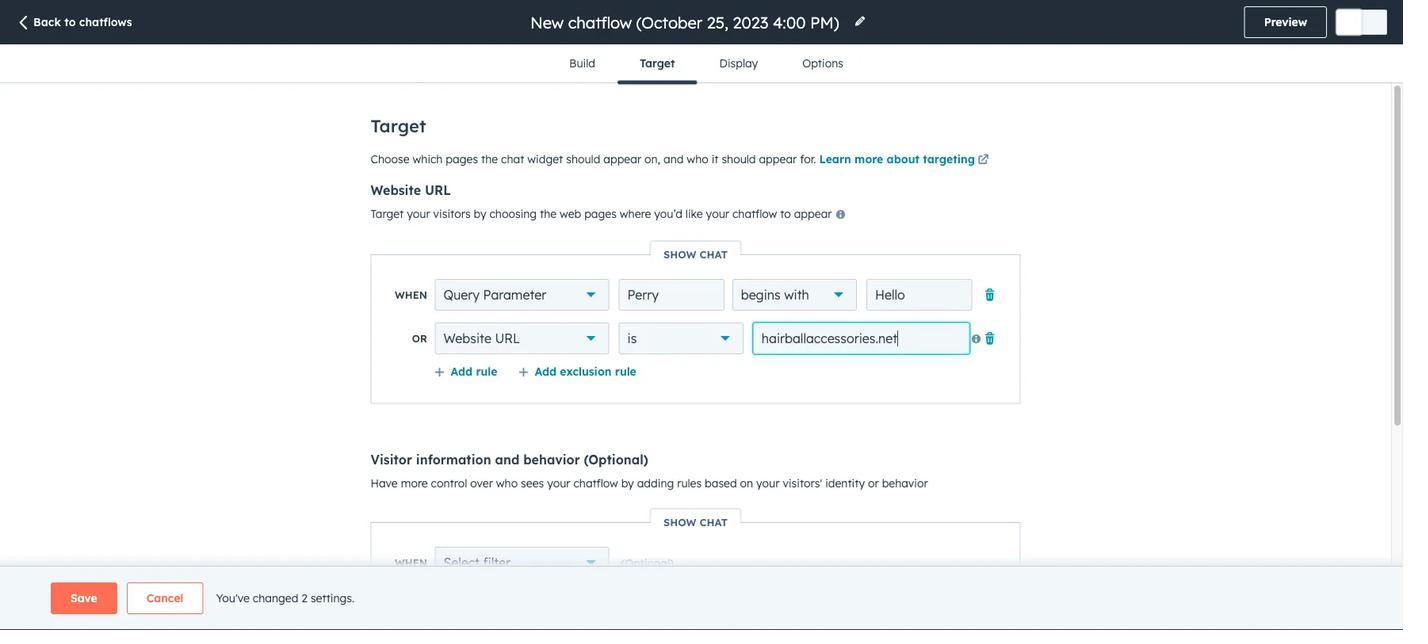 Task type: vqa. For each thing, say whether or not it's contained in the screenshot.
second SHOW from the top
yes



Task type: locate. For each thing, give the bounding box(es) containing it.
preview button
[[1244, 6, 1327, 38]]

choosing
[[490, 207, 537, 221]]

when
[[395, 289, 427, 301], [395, 557, 427, 569]]

options
[[802, 56, 843, 70]]

more right have
[[401, 476, 428, 490]]

1 vertical spatial to
[[780, 207, 791, 221]]

0 horizontal spatial chatflow
[[574, 476, 618, 490]]

0 vertical spatial when
[[395, 289, 427, 301]]

1 show chat from the top
[[664, 248, 728, 261]]

0 vertical spatial more
[[855, 152, 883, 166]]

target up choose at the left top of page
[[371, 115, 426, 137]]

your left 'visitors'
[[407, 207, 430, 221]]

0 horizontal spatial website
[[371, 182, 421, 198]]

1 horizontal spatial website
[[444, 331, 491, 346]]

and
[[664, 152, 684, 166], [495, 451, 520, 467]]

2 rule from the left
[[615, 364, 636, 378]]

chat down based
[[700, 516, 728, 529]]

1 when from the top
[[395, 289, 427, 301]]

show chat link
[[651, 248, 741, 261], [651, 516, 741, 529]]

2 add from the left
[[535, 364, 557, 378]]

rules
[[677, 476, 702, 490]]

you'd
[[654, 207, 683, 221]]

1 horizontal spatial rule
[[615, 364, 636, 378]]

0 horizontal spatial and
[[495, 451, 520, 467]]

1 vertical spatial website
[[444, 331, 491, 346]]

add left exclusion
[[535, 364, 557, 378]]

your
[[407, 207, 430, 221], [706, 207, 729, 221], [547, 476, 570, 490], [756, 476, 780, 490]]

url inside popup button
[[495, 331, 520, 346]]

filter
[[483, 555, 511, 571]]

parameter
[[483, 287, 546, 303]]

0 vertical spatial who
[[687, 152, 709, 166]]

1 horizontal spatial url
[[495, 331, 520, 346]]

0 horizontal spatial behavior
[[523, 451, 580, 467]]

add for add exclusion rule
[[535, 364, 557, 378]]

1 add from the left
[[451, 364, 473, 378]]

visitor
[[371, 451, 412, 467]]

should
[[566, 152, 600, 166], [722, 152, 756, 166]]

by
[[474, 207, 486, 221], [621, 476, 634, 490]]

0 horizontal spatial to
[[64, 15, 76, 29]]

website
[[371, 182, 421, 198], [444, 331, 491, 346]]

0 horizontal spatial url
[[425, 182, 451, 198]]

query parameter
[[444, 287, 546, 303]]

0 vertical spatial chatflow
[[732, 207, 777, 221]]

when for query parameter
[[395, 289, 427, 301]]

1 horizontal spatial more
[[855, 152, 883, 166]]

1 horizontal spatial chatflow
[[732, 207, 777, 221]]

and right on,
[[664, 152, 684, 166]]

(optional)
[[584, 451, 648, 467], [621, 556, 674, 570]]

Name text field
[[619, 279, 725, 311]]

show down rules
[[664, 516, 696, 529]]

choose which pages the chat widget should appear on, and who it should appear for.
[[371, 152, 819, 166]]

1 horizontal spatial behavior
[[882, 476, 928, 490]]

1 vertical spatial who
[[496, 476, 518, 490]]

1 vertical spatial chat
[[700, 516, 728, 529]]

1 vertical spatial more
[[401, 476, 428, 490]]

show chat link down like
[[651, 248, 741, 261]]

the left chat
[[481, 152, 498, 166]]

website url down which
[[371, 182, 451, 198]]

1 vertical spatial url
[[495, 331, 520, 346]]

1 show from the top
[[664, 248, 696, 261]]

more right learn
[[855, 152, 883, 166]]

1 vertical spatial pages
[[584, 207, 617, 221]]

1 vertical spatial chatflow
[[574, 476, 618, 490]]

chat
[[700, 248, 728, 261], [700, 516, 728, 529]]

0 vertical spatial behavior
[[523, 451, 580, 467]]

2 show from the top
[[664, 516, 696, 529]]

url
[[425, 182, 451, 198], [495, 331, 520, 346]]

0 horizontal spatial add
[[451, 364, 473, 378]]

0 vertical spatial chat
[[700, 248, 728, 261]]

show chat down like
[[664, 248, 728, 261]]

build button
[[547, 44, 618, 82]]

1 horizontal spatial should
[[722, 152, 756, 166]]

0 vertical spatial show chat
[[664, 248, 728, 261]]

behavior up sees
[[523, 451, 580, 467]]

control
[[431, 476, 467, 490]]

1 horizontal spatial the
[[540, 207, 557, 221]]

navigation
[[547, 44, 866, 84]]

1 show chat link from the top
[[651, 248, 741, 261]]

2 show chat from the top
[[664, 516, 728, 529]]

1 should from the left
[[566, 152, 600, 166]]

show chat
[[664, 248, 728, 261], [664, 516, 728, 529]]

rule
[[476, 364, 497, 378], [615, 364, 636, 378]]

sees
[[521, 476, 544, 490]]

appear
[[603, 152, 641, 166], [759, 152, 797, 166], [794, 207, 832, 221]]

where
[[620, 207, 651, 221]]

who
[[687, 152, 709, 166], [496, 476, 518, 490]]

show up name text box
[[664, 248, 696, 261]]

back to chatflows
[[33, 15, 132, 29]]

web
[[560, 207, 581, 221]]

1 vertical spatial show chat link
[[651, 516, 741, 529]]

chat for second "show chat" link from the bottom
[[700, 248, 728, 261]]

information
[[416, 451, 491, 467]]

pages right web
[[584, 207, 617, 221]]

show chat link down rules
[[651, 516, 741, 529]]

add for add rule
[[451, 364, 473, 378]]

when left 'select'
[[395, 557, 427, 569]]

1 vertical spatial and
[[495, 451, 520, 467]]

chatflow right like
[[732, 207, 777, 221]]

website url
[[371, 182, 451, 198], [444, 331, 520, 346]]

add rule button
[[434, 364, 497, 379]]

should right it
[[722, 152, 756, 166]]

and right information
[[495, 451, 520, 467]]

1 vertical spatial when
[[395, 557, 427, 569]]

changed
[[253, 591, 298, 605]]

widget
[[527, 152, 563, 166]]

website up the add rule 'button' at bottom left
[[444, 331, 491, 346]]

visitor information and  behavior (optional)
[[371, 451, 648, 467]]

pages right which
[[446, 152, 478, 166]]

target down choose at the left top of page
[[371, 207, 404, 221]]

2 chat from the top
[[700, 516, 728, 529]]

1 horizontal spatial and
[[664, 152, 684, 166]]

0 horizontal spatial by
[[474, 207, 486, 221]]

url up 'visitors'
[[425, 182, 451, 198]]

1 rule from the left
[[476, 364, 497, 378]]

0 vertical spatial show chat link
[[651, 248, 741, 261]]

0 horizontal spatial should
[[566, 152, 600, 166]]

0 vertical spatial website url
[[371, 182, 451, 198]]

1 vertical spatial show
[[664, 516, 696, 529]]

1 vertical spatial behavior
[[882, 476, 928, 490]]

show
[[664, 248, 696, 261], [664, 516, 696, 529]]

1 vertical spatial website url
[[444, 331, 520, 346]]

url down parameter
[[495, 331, 520, 346]]

select filter button
[[435, 547, 609, 579]]

when for select filter
[[395, 557, 427, 569]]

target button
[[618, 44, 697, 84]]

the
[[481, 152, 498, 166], [540, 207, 557, 221]]

your right like
[[706, 207, 729, 221]]

by left 'adding'
[[621, 476, 634, 490]]

cancel button
[[127, 583, 203, 614]]

0 vertical spatial target
[[640, 56, 675, 70]]

to
[[64, 15, 76, 29], [780, 207, 791, 221]]

add exclusion rule
[[535, 364, 636, 378]]

like
[[686, 207, 703, 221]]

to inside back to chatflows button
[[64, 15, 76, 29]]

display
[[719, 56, 758, 70]]

who down visitor information and  behavior (optional)
[[496, 476, 518, 490]]

website url up add rule at left
[[444, 331, 520, 346]]

1 horizontal spatial add
[[535, 364, 557, 378]]

the left web
[[540, 207, 557, 221]]

0 vertical spatial to
[[64, 15, 76, 29]]

0 horizontal spatial rule
[[476, 364, 497, 378]]

1 vertical spatial (optional)
[[621, 556, 674, 570]]

2 when from the top
[[395, 557, 427, 569]]

pages
[[446, 152, 478, 166], [584, 207, 617, 221]]

website url button
[[435, 323, 609, 354]]

1 chat from the top
[[700, 248, 728, 261]]

chat down like
[[700, 248, 728, 261]]

who left it
[[687, 152, 709, 166]]

chatflow
[[732, 207, 777, 221], [574, 476, 618, 490]]

yoursite.com text field
[[753, 323, 970, 354]]

have
[[371, 476, 398, 490]]

0 vertical spatial (optional)
[[584, 451, 648, 467]]

should right widget
[[566, 152, 600, 166]]

appear down 'for.'
[[794, 207, 832, 221]]

or
[[412, 332, 427, 345]]

preview
[[1264, 15, 1307, 29]]

add inside 'button'
[[451, 364, 473, 378]]

options button
[[780, 44, 866, 82]]

on,
[[645, 152, 660, 166]]

add
[[451, 364, 473, 378], [535, 364, 557, 378]]

rule down website url popup button
[[476, 364, 497, 378]]

behavior
[[523, 451, 580, 467], [882, 476, 928, 490]]

target
[[640, 56, 675, 70], [371, 115, 426, 137], [371, 207, 404, 221]]

visitors
[[433, 207, 471, 221]]

begins with button
[[732, 279, 857, 311]]

chatflow left 'adding'
[[574, 476, 618, 490]]

more
[[855, 152, 883, 166], [401, 476, 428, 490]]

by right 'visitors'
[[474, 207, 486, 221]]

0 vertical spatial pages
[[446, 152, 478, 166]]

save
[[71, 591, 97, 605]]

for.
[[800, 152, 816, 166]]

0 horizontal spatial more
[[401, 476, 428, 490]]

add down website url popup button
[[451, 364, 473, 378]]

is
[[628, 331, 637, 346]]

exclusion
[[560, 364, 612, 378]]

behavior right or
[[882, 476, 928, 490]]

appear left 'for.'
[[759, 152, 797, 166]]

1 vertical spatial show chat
[[664, 516, 728, 529]]

query
[[444, 287, 480, 303]]

rule down is
[[615, 364, 636, 378]]

None field
[[529, 11, 844, 33]]

show chat down rules
[[664, 516, 728, 529]]

chatflows
[[79, 15, 132, 29]]

identity
[[825, 476, 865, 490]]

add inside button
[[535, 364, 557, 378]]

rule inside 'button'
[[476, 364, 497, 378]]

add exclusion rule button
[[518, 364, 636, 379]]

chat for second "show chat" link
[[700, 516, 728, 529]]

2 vertical spatial target
[[371, 207, 404, 221]]

when up or
[[395, 289, 427, 301]]

1 horizontal spatial by
[[621, 476, 634, 490]]

target your visitors by choosing the web pages where you'd like your chatflow to appear
[[371, 207, 835, 221]]

show chat for second "show chat" link from the bottom
[[664, 248, 728, 261]]

it
[[712, 152, 719, 166]]

0 vertical spatial the
[[481, 152, 498, 166]]

target right build
[[640, 56, 675, 70]]

website down choose at the left top of page
[[371, 182, 421, 198]]

0 vertical spatial show
[[664, 248, 696, 261]]



Task type: describe. For each thing, give the bounding box(es) containing it.
0 horizontal spatial the
[[481, 152, 498, 166]]

on
[[740, 476, 753, 490]]

begins with
[[741, 287, 809, 303]]

0 vertical spatial by
[[474, 207, 486, 221]]

about
[[887, 152, 920, 166]]

adding
[[637, 476, 674, 490]]

website url inside popup button
[[444, 331, 520, 346]]

which
[[413, 152, 443, 166]]

chat
[[501, 152, 524, 166]]

select filter
[[444, 555, 511, 571]]

with
[[784, 287, 809, 303]]

1 vertical spatial target
[[371, 115, 426, 137]]

1 horizontal spatial to
[[780, 207, 791, 221]]

more for learn
[[855, 152, 883, 166]]

2
[[301, 591, 308, 605]]

select
[[444, 555, 480, 571]]

is button
[[619, 323, 743, 354]]

visitors'
[[783, 476, 822, 490]]

website inside popup button
[[444, 331, 491, 346]]

over
[[470, 476, 493, 490]]

have more control over who sees your chatflow by adding rules based on your visitors' identity or behavior
[[371, 476, 928, 490]]

rule inside button
[[615, 364, 636, 378]]

your right sees
[[547, 476, 570, 490]]

begins
[[741, 287, 781, 303]]

appear left on,
[[603, 152, 641, 166]]

0 vertical spatial website
[[371, 182, 421, 198]]

save button
[[51, 583, 117, 614]]

choose
[[371, 152, 410, 166]]

you've
[[216, 591, 250, 605]]

1 horizontal spatial pages
[[584, 207, 617, 221]]

learn more about targeting link
[[819, 151, 992, 170]]

your right "on"
[[756, 476, 780, 490]]

learn
[[819, 152, 851, 166]]

learn more about targeting
[[819, 152, 975, 166]]

target inside button
[[640, 56, 675, 70]]

Value text field
[[866, 279, 972, 311]]

0 vertical spatial url
[[425, 182, 451, 198]]

0 horizontal spatial who
[[496, 476, 518, 490]]

show chat for second "show chat" link
[[664, 516, 728, 529]]

you've changed 2 settings.
[[216, 591, 354, 605]]

1 vertical spatial the
[[540, 207, 557, 221]]

0 horizontal spatial pages
[[446, 152, 478, 166]]

1 vertical spatial by
[[621, 476, 634, 490]]

or
[[868, 476, 879, 490]]

link opens in a new window image
[[978, 155, 989, 166]]

back to chatflows button
[[16, 15, 132, 32]]

more for have
[[401, 476, 428, 490]]

navigation containing build
[[547, 44, 866, 84]]

cancel
[[146, 591, 183, 605]]

query parameter button
[[435, 279, 609, 311]]

show for second "show chat" link
[[664, 516, 696, 529]]

1 horizontal spatial who
[[687, 152, 709, 166]]

build
[[569, 56, 595, 70]]

settings.
[[311, 591, 354, 605]]

2 show chat link from the top
[[651, 516, 741, 529]]

link opens in a new window image
[[978, 151, 989, 170]]

2 should from the left
[[722, 152, 756, 166]]

show for second "show chat" link from the bottom
[[664, 248, 696, 261]]

add rule
[[451, 364, 497, 378]]

back
[[33, 15, 61, 29]]

targeting
[[923, 152, 975, 166]]

0 vertical spatial and
[[664, 152, 684, 166]]

based
[[705, 476, 737, 490]]

display button
[[697, 44, 780, 82]]



